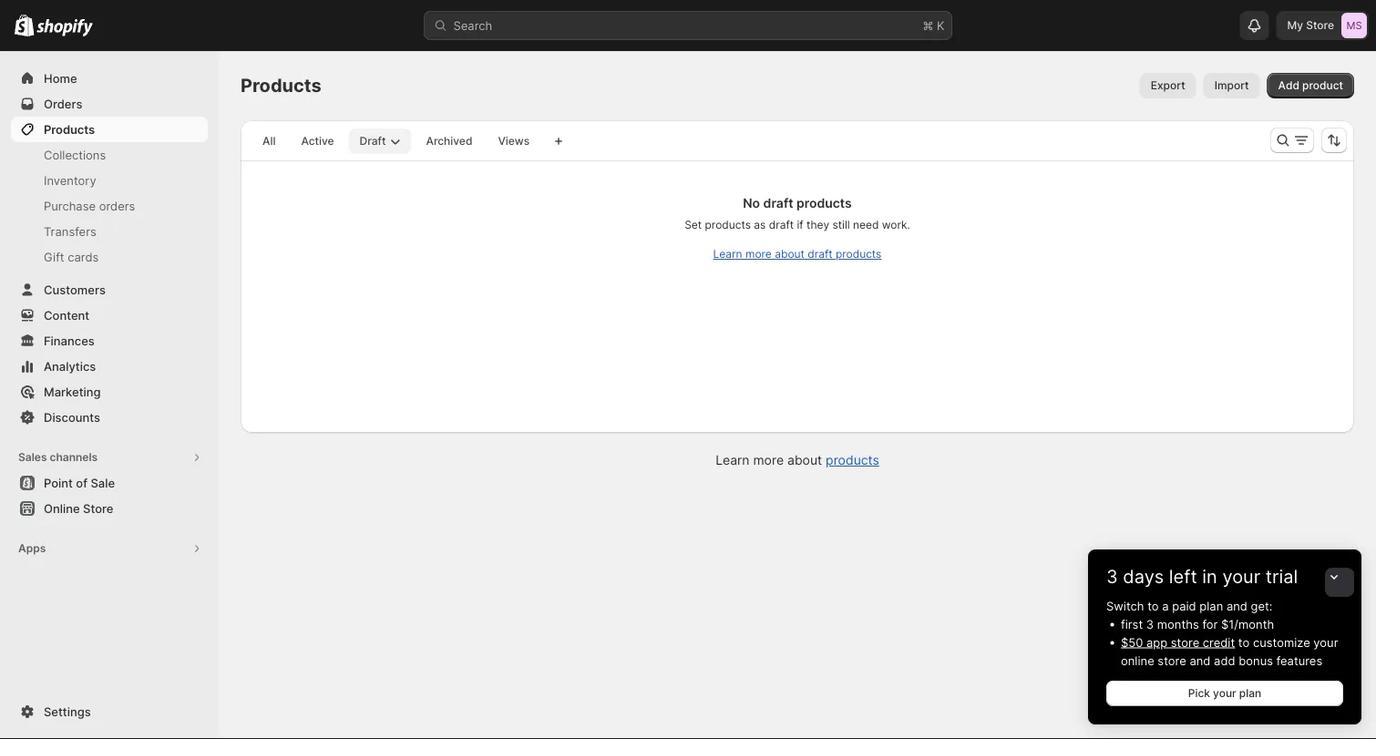 Task type: describe. For each thing, give the bounding box(es) containing it.
transfers
[[44, 224, 96, 238]]

paid
[[1173, 599, 1197, 613]]

if
[[797, 218, 804, 232]]

analytics
[[44, 359, 96, 373]]

no
[[743, 196, 761, 211]]

sales
[[18, 451, 47, 464]]

export button
[[1140, 73, 1197, 98]]

2 vertical spatial your
[[1214, 687, 1237, 700]]

orders link
[[11, 91, 208, 117]]

learn more about draft products
[[714, 248, 882, 261]]

discounts link
[[11, 405, 208, 430]]

active link
[[290, 129, 345, 154]]

1 vertical spatial plan
[[1240, 687, 1262, 700]]

pick your plan
[[1189, 687, 1262, 700]]

export
[[1151, 79, 1186, 92]]

gift cards
[[44, 250, 99, 264]]

import button
[[1204, 73, 1261, 98]]

store for my store
[[1307, 19, 1335, 32]]

inventory
[[44, 173, 96, 187]]

gift
[[44, 250, 64, 264]]

bonus
[[1239, 654, 1274, 668]]

finances
[[44, 334, 95, 348]]

store inside the to customize your online store and add bonus features
[[1158, 654, 1187, 668]]

learn more about products
[[716, 453, 880, 468]]

switch
[[1107, 599, 1145, 613]]

need
[[853, 218, 879, 232]]

$1/month
[[1222, 617, 1275, 631]]

they
[[807, 218, 830, 232]]

0 vertical spatial store
[[1171, 636, 1200, 650]]

to customize your online store and add bonus features
[[1122, 636, 1339, 668]]

⌘
[[923, 18, 934, 32]]

$50 app store credit
[[1122, 636, 1236, 650]]

add
[[1279, 79, 1300, 92]]

product
[[1303, 79, 1344, 92]]

learn for learn more about draft products
[[714, 248, 743, 261]]

draft for as
[[769, 218, 794, 232]]

features
[[1277, 654, 1323, 668]]

1 horizontal spatial shopify image
[[37, 19, 93, 37]]

pick
[[1189, 687, 1211, 700]]

draft
[[360, 134, 386, 148]]

my store image
[[1342, 13, 1368, 38]]

apps button
[[11, 536, 208, 562]]

still
[[833, 218, 850, 232]]

settings link
[[11, 699, 208, 725]]

learn more about draft products link
[[714, 248, 882, 261]]

0 vertical spatial plan
[[1200, 599, 1224, 613]]

1 horizontal spatial 3
[[1147, 617, 1154, 631]]

point of sale link
[[11, 470, 208, 496]]

products link
[[826, 453, 880, 468]]

no draft products
[[743, 196, 852, 211]]

trial
[[1266, 566, 1299, 588]]

active
[[301, 134, 334, 148]]

about for draft
[[775, 248, 805, 261]]

point of sale
[[44, 476, 115, 490]]

channels
[[50, 451, 98, 464]]

left
[[1170, 566, 1198, 588]]

first
[[1122, 617, 1144, 631]]

1 vertical spatial products
[[44, 122, 95, 136]]

sale
[[91, 476, 115, 490]]

$50 app store credit link
[[1122, 636, 1236, 650]]

and for plan
[[1227, 599, 1248, 613]]

get:
[[1252, 599, 1273, 613]]

purchase
[[44, 199, 96, 213]]

your inside 'dropdown button'
[[1223, 566, 1261, 588]]

0 vertical spatial draft
[[764, 196, 794, 211]]

add product
[[1279, 79, 1344, 92]]

content
[[44, 308, 90, 322]]

3 inside 'dropdown button'
[[1107, 566, 1119, 588]]

products link
[[11, 117, 208, 142]]

draft for about
[[808, 248, 833, 261]]

3 days left in your trial button
[[1089, 550, 1362, 588]]

analytics link
[[11, 354, 208, 379]]

months
[[1158, 617, 1200, 631]]

your inside the to customize your online store and add bonus features
[[1314, 636, 1339, 650]]

import
[[1215, 79, 1250, 92]]

marketing link
[[11, 379, 208, 405]]

to inside the to customize your online store and add bonus features
[[1239, 636, 1250, 650]]

$50
[[1122, 636, 1144, 650]]

set
[[685, 218, 702, 232]]

days
[[1124, 566, 1165, 588]]

work.
[[882, 218, 911, 232]]

orders
[[99, 199, 135, 213]]



Task type: vqa. For each thing, say whether or not it's contained in the screenshot.
3
yes



Task type: locate. For each thing, give the bounding box(es) containing it.
about left products link
[[788, 453, 823, 468]]

1 horizontal spatial plan
[[1240, 687, 1262, 700]]

online store button
[[0, 496, 219, 522]]

0 vertical spatial 3
[[1107, 566, 1119, 588]]

my
[[1288, 19, 1304, 32]]

0 vertical spatial products
[[241, 74, 322, 97]]

sales channels button
[[11, 445, 208, 470]]

collections
[[44, 148, 106, 162]]

credit
[[1203, 636, 1236, 650]]

in
[[1203, 566, 1218, 588]]

shopify image
[[15, 14, 34, 36], [37, 19, 93, 37]]

3 right first
[[1147, 617, 1154, 631]]

to down $1/month
[[1239, 636, 1250, 650]]

0 vertical spatial about
[[775, 248, 805, 261]]

to left a
[[1148, 599, 1159, 613]]

search
[[454, 18, 493, 32]]

sales channels
[[18, 451, 98, 464]]

1 vertical spatial and
[[1190, 654, 1211, 668]]

0 vertical spatial to
[[1148, 599, 1159, 613]]

1 vertical spatial learn
[[716, 453, 750, 468]]

collections link
[[11, 142, 208, 168]]

0 vertical spatial your
[[1223, 566, 1261, 588]]

draft right no
[[764, 196, 794, 211]]

0 horizontal spatial store
[[83, 501, 113, 516]]

draft down they at the top
[[808, 248, 833, 261]]

and
[[1227, 599, 1248, 613], [1190, 654, 1211, 668]]

orders
[[44, 97, 82, 111]]

1 vertical spatial store
[[83, 501, 113, 516]]

tab list
[[248, 128, 544, 154]]

products up collections
[[44, 122, 95, 136]]

0 horizontal spatial and
[[1190, 654, 1211, 668]]

learn for learn more about products
[[716, 453, 750, 468]]

all link
[[252, 129, 287, 154]]

settings
[[44, 705, 91, 719]]

views link
[[487, 129, 541, 154]]

learn
[[714, 248, 743, 261], [716, 453, 750, 468]]

draft left if
[[769, 218, 794, 232]]

apps
[[18, 542, 46, 555]]

3 days left in your trial element
[[1089, 597, 1362, 725]]

your right in
[[1223, 566, 1261, 588]]

marketing
[[44, 385, 101, 399]]

finances link
[[11, 328, 208, 354]]

0 horizontal spatial 3
[[1107, 566, 1119, 588]]

online store link
[[11, 496, 208, 522]]

3 left days at right bottom
[[1107, 566, 1119, 588]]

about down set products as draft if they still need work.
[[775, 248, 805, 261]]

and for store
[[1190, 654, 1211, 668]]

set products as draft if they still need work.
[[685, 218, 911, 232]]

k
[[937, 18, 945, 32]]

3 days left in your trial
[[1107, 566, 1299, 588]]

add product link
[[1268, 73, 1355, 98]]

transfers link
[[11, 219, 208, 244]]

0 vertical spatial learn
[[714, 248, 743, 261]]

more down as
[[746, 248, 772, 261]]

for
[[1203, 617, 1219, 631]]

your right pick
[[1214, 687, 1237, 700]]

0 vertical spatial and
[[1227, 599, 1248, 613]]

1 vertical spatial about
[[788, 453, 823, 468]]

online store
[[44, 501, 113, 516]]

of
[[76, 476, 87, 490]]

pick your plan link
[[1107, 681, 1344, 707]]

plan up for at the bottom of the page
[[1200, 599, 1224, 613]]

products
[[241, 74, 322, 97], [44, 122, 95, 136]]

purchase orders link
[[11, 193, 208, 219]]

app
[[1147, 636, 1168, 650]]

store for online store
[[83, 501, 113, 516]]

1 vertical spatial store
[[1158, 654, 1187, 668]]

discounts
[[44, 410, 100, 424]]

1 vertical spatial draft
[[769, 218, 794, 232]]

about for products
[[788, 453, 823, 468]]

about
[[775, 248, 805, 261], [788, 453, 823, 468]]

more for learn more about products
[[754, 453, 784, 468]]

plan down bonus on the bottom of page
[[1240, 687, 1262, 700]]

1 vertical spatial your
[[1314, 636, 1339, 650]]

store down months at the right of the page
[[1171, 636, 1200, 650]]

0 vertical spatial more
[[746, 248, 772, 261]]

archived link
[[415, 129, 484, 154]]

to
[[1148, 599, 1159, 613], [1239, 636, 1250, 650]]

as
[[754, 218, 766, 232]]

1 horizontal spatial store
[[1307, 19, 1335, 32]]

tab list containing all
[[248, 128, 544, 154]]

first 3 months for $1/month
[[1122, 617, 1275, 631]]

views
[[498, 134, 530, 148]]

⌘ k
[[923, 18, 945, 32]]

purchase orders
[[44, 199, 135, 213]]

products
[[797, 196, 852, 211], [705, 218, 751, 232], [836, 248, 882, 261], [826, 453, 880, 468]]

your
[[1223, 566, 1261, 588], [1314, 636, 1339, 650], [1214, 687, 1237, 700]]

3
[[1107, 566, 1119, 588], [1147, 617, 1154, 631]]

0 horizontal spatial shopify image
[[15, 14, 34, 36]]

a
[[1163, 599, 1169, 613]]

archived
[[426, 134, 473, 148]]

0 vertical spatial store
[[1307, 19, 1335, 32]]

more for learn more about draft products
[[746, 248, 772, 261]]

0 horizontal spatial plan
[[1200, 599, 1224, 613]]

1 vertical spatial to
[[1239, 636, 1250, 650]]

point
[[44, 476, 73, 490]]

my store
[[1288, 19, 1335, 32]]

your up features
[[1314, 636, 1339, 650]]

store down "sale"
[[83, 501, 113, 516]]

home link
[[11, 66, 208, 91]]

gift cards link
[[11, 244, 208, 270]]

customers
[[44, 283, 106, 297]]

draft
[[764, 196, 794, 211], [769, 218, 794, 232], [808, 248, 833, 261]]

inventory link
[[11, 168, 208, 193]]

and left add at the bottom
[[1190, 654, 1211, 668]]

1 horizontal spatial and
[[1227, 599, 1248, 613]]

0 horizontal spatial products
[[44, 122, 95, 136]]

store down $50 app store credit link
[[1158, 654, 1187, 668]]

switch to a paid plan and get:
[[1107, 599, 1273, 613]]

1 horizontal spatial to
[[1239, 636, 1250, 650]]

and up $1/month
[[1227, 599, 1248, 613]]

1 vertical spatial more
[[754, 453, 784, 468]]

store inside button
[[83, 501, 113, 516]]

2 vertical spatial draft
[[808, 248, 833, 261]]

add
[[1215, 654, 1236, 668]]

draft button
[[349, 129, 412, 154]]

home
[[44, 71, 77, 85]]

store
[[1307, 19, 1335, 32], [83, 501, 113, 516]]

online
[[1122, 654, 1155, 668]]

store right 'my'
[[1307, 19, 1335, 32]]

1 vertical spatial 3
[[1147, 617, 1154, 631]]

and inside the to customize your online store and add bonus features
[[1190, 654, 1211, 668]]

products up all
[[241, 74, 322, 97]]

more left products link
[[754, 453, 784, 468]]

point of sale button
[[0, 470, 219, 496]]

0 horizontal spatial to
[[1148, 599, 1159, 613]]

1 horizontal spatial products
[[241, 74, 322, 97]]

plan
[[1200, 599, 1224, 613], [1240, 687, 1262, 700]]

content link
[[11, 303, 208, 328]]

store
[[1171, 636, 1200, 650], [1158, 654, 1187, 668]]

all
[[263, 134, 276, 148]]



